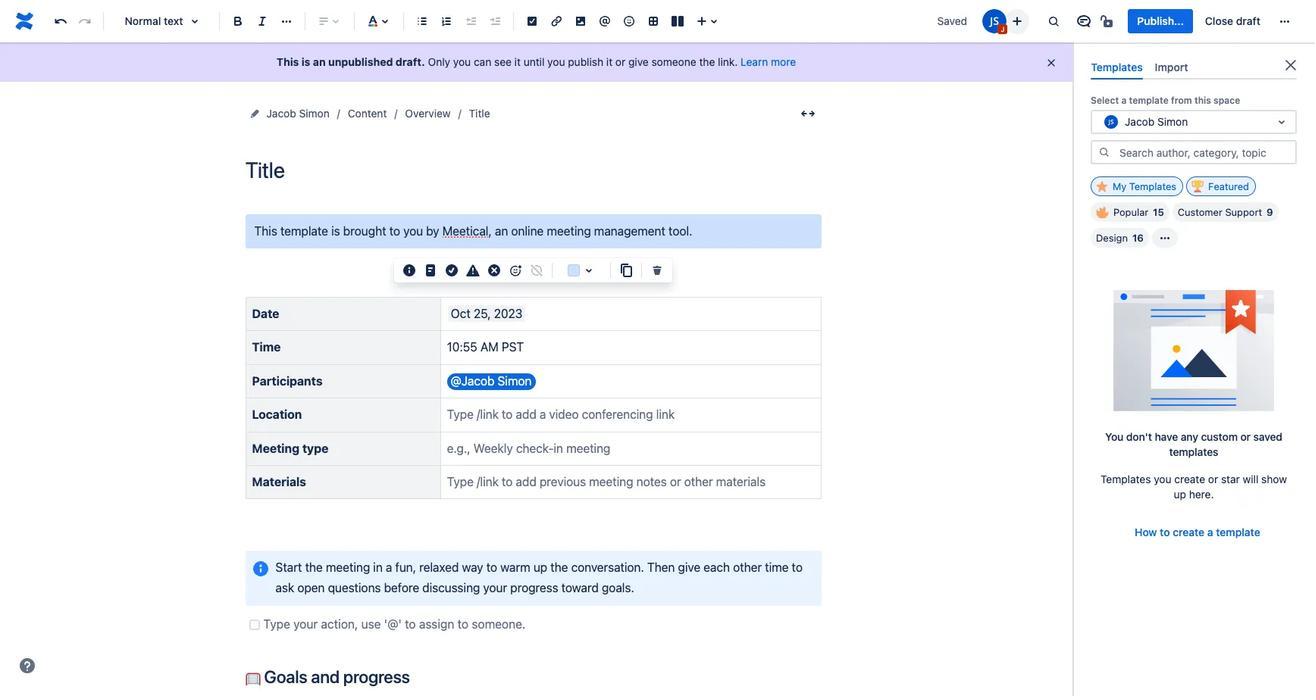 Task type: locate. For each thing, give the bounding box(es) containing it.
remove image
[[648, 261, 666, 280]]

0 vertical spatial template
[[1129, 95, 1169, 106]]

:goal: image
[[245, 672, 260, 687]]

up
[[1174, 488, 1186, 501], [533, 561, 547, 574]]

0 horizontal spatial give
[[628, 55, 649, 68]]

background color image
[[580, 261, 598, 280]]

it right publish
[[606, 55, 613, 68]]

Main content area, start typing to enter text. text field
[[236, 215, 830, 697]]

mention image
[[596, 12, 614, 30]]

templates for templates
[[1091, 61, 1143, 74]]

the up open at the bottom left
[[305, 561, 323, 574]]

:goal: image
[[245, 672, 260, 687]]

comment icon image
[[1075, 12, 1093, 30]]

0 horizontal spatial or
[[615, 55, 626, 68]]

jacob right move this page image
[[266, 107, 296, 120]]

meeting up the questions
[[326, 561, 370, 574]]

then
[[647, 561, 675, 574]]

2 horizontal spatial the
[[699, 55, 715, 68]]

it right see
[[514, 55, 521, 68]]

jacob simon right move this page image
[[266, 107, 330, 120]]

1 vertical spatial progress
[[343, 667, 410, 688]]

jacob simon image
[[983, 9, 1007, 33]]

simon down pst
[[498, 374, 532, 388]]

info image
[[400, 261, 418, 280]]

you left by
[[403, 224, 423, 238]]

learn more link
[[741, 55, 796, 68]]

jacob
[[266, 107, 296, 120], [1125, 115, 1155, 128]]

you right until
[[547, 55, 565, 68]]

this inside main content area, start typing to enter text. text field
[[254, 224, 277, 238]]

or
[[615, 55, 626, 68], [1240, 431, 1251, 444], [1208, 473, 1218, 486]]

1 horizontal spatial or
[[1208, 473, 1218, 486]]

1 vertical spatial create
[[1173, 526, 1205, 539]]

0 vertical spatial this
[[277, 55, 299, 68]]

is
[[302, 55, 310, 68], [331, 224, 340, 238]]

a right in
[[386, 561, 392, 574]]

you don't have any custom or saved templates
[[1105, 431, 1282, 459]]

0 vertical spatial meeting
[[547, 224, 591, 238]]

1 vertical spatial template
[[280, 224, 328, 238]]

meeting right online at top
[[547, 224, 591, 238]]

jacob simon
[[266, 107, 330, 120], [1125, 115, 1188, 128]]

1 horizontal spatial simon
[[498, 374, 532, 388]]

open image
[[1273, 113, 1291, 131]]

progress
[[510, 582, 558, 595], [343, 667, 410, 688]]

0 horizontal spatial meeting
[[326, 561, 370, 574]]

create up here.
[[1174, 473, 1205, 486]]

learn
[[741, 55, 768, 68]]

start the meeting in a fun, relaxed way to warm up the conversation. then give each other time to ask open questions before discussing your progress toward goals.
[[276, 561, 806, 595]]

1 horizontal spatial it
[[606, 55, 613, 68]]

1 vertical spatial up
[[533, 561, 547, 574]]

tool.
[[669, 224, 692, 238]]

select a template from this space
[[1091, 95, 1240, 106]]

date
[[252, 307, 279, 321]]

create
[[1174, 473, 1205, 486], [1173, 526, 1205, 539]]

1 vertical spatial meeting
[[326, 561, 370, 574]]

a right "select"
[[1121, 95, 1127, 106]]

None text field
[[1102, 115, 1105, 130]]

an
[[313, 55, 326, 68], [495, 224, 508, 238]]

a down here.
[[1207, 526, 1213, 539]]

1 vertical spatial this
[[254, 224, 277, 238]]

close
[[1205, 14, 1233, 27]]

2 vertical spatial a
[[386, 561, 392, 574]]

the up toward
[[550, 561, 568, 574]]

create for or
[[1174, 473, 1205, 486]]

templates up 15
[[1129, 181, 1176, 193]]

to right way
[[486, 561, 497, 574]]

templates
[[1169, 446, 1218, 459]]

1 horizontal spatial is
[[331, 224, 340, 238]]

2 horizontal spatial template
[[1216, 526, 1260, 539]]

to right the time
[[792, 561, 803, 574]]

until
[[524, 55, 545, 68]]

1 horizontal spatial template
[[1129, 95, 1169, 106]]

questions
[[328, 582, 381, 595]]

copy image
[[617, 261, 635, 280]]

is inside main content area, start typing to enter text. text field
[[331, 224, 340, 238]]

or left star on the right
[[1208, 473, 1218, 486]]

find and replace image
[[1045, 12, 1063, 30]]

2 horizontal spatial a
[[1207, 526, 1213, 539]]

1 vertical spatial is
[[331, 224, 340, 238]]

how
[[1135, 526, 1157, 539]]

progress inside start the meeting in a fun, relaxed way to warm up the conversation. then give each other time to ask open questions before discussing your progress toward goals.
[[510, 582, 558, 595]]

to right how
[[1160, 526, 1170, 539]]

no restrictions image
[[1099, 12, 1118, 30]]

see
[[494, 55, 512, 68]]

templates inside templates you create or star will show up here.
[[1101, 473, 1151, 486]]

1 vertical spatial or
[[1240, 431, 1251, 444]]

progress down warm
[[510, 582, 558, 595]]

1 horizontal spatial a
[[1121, 95, 1127, 106]]

0 horizontal spatial template
[[280, 224, 328, 238]]

more formatting image
[[277, 12, 296, 30]]

only
[[428, 55, 450, 68]]

or right publish
[[615, 55, 626, 68]]

the
[[699, 55, 715, 68], [305, 561, 323, 574], [550, 561, 568, 574]]

1 horizontal spatial up
[[1174, 488, 1186, 501]]

tab list
[[1085, 55, 1303, 80]]

is left "brought"
[[331, 224, 340, 238]]

15
[[1153, 206, 1164, 218]]

0 horizontal spatial simon
[[299, 107, 330, 120]]

is up the jacob simon link at top left
[[302, 55, 310, 68]]

1 horizontal spatial give
[[678, 561, 700, 574]]

0 horizontal spatial up
[[533, 561, 547, 574]]

1 vertical spatial an
[[495, 224, 508, 238]]

0 vertical spatial an
[[313, 55, 326, 68]]

give left someone
[[628, 55, 649, 68]]

someone
[[651, 55, 696, 68]]

meetical,
[[442, 224, 492, 238]]

an left online at top
[[495, 224, 508, 238]]

saved
[[1253, 431, 1282, 444]]

templates
[[1091, 61, 1143, 74], [1129, 181, 1176, 193], [1101, 473, 1151, 486]]

design 16
[[1096, 232, 1144, 244]]

progress right and
[[343, 667, 410, 688]]

title link
[[469, 105, 490, 123]]

0 horizontal spatial a
[[386, 561, 392, 574]]

or left saved
[[1240, 431, 1251, 444]]

simon left content
[[299, 107, 330, 120]]

simon
[[299, 107, 330, 120], [1157, 115, 1188, 128], [498, 374, 532, 388]]

you down the templates
[[1154, 473, 1172, 486]]

0 vertical spatial up
[[1174, 488, 1186, 501]]

1 it from the left
[[514, 55, 521, 68]]

the left the link.
[[699, 55, 715, 68]]

1 vertical spatial give
[[678, 561, 700, 574]]

to inside how to create a template link
[[1160, 526, 1170, 539]]

create for a
[[1173, 526, 1205, 539]]

overview
[[405, 107, 451, 120]]

text
[[164, 14, 183, 27]]

simon down select a template from this space
[[1157, 115, 1188, 128]]

redo ⌘⇧z image
[[76, 12, 94, 30]]

discussing
[[422, 582, 480, 595]]

1 vertical spatial templates
[[1129, 181, 1176, 193]]

fun,
[[395, 561, 416, 574]]

toward
[[561, 582, 599, 595]]

my templates
[[1113, 181, 1176, 193]]

create inside templates you create or star will show up here.
[[1174, 473, 1205, 486]]

it
[[514, 55, 521, 68], [606, 55, 613, 68]]

2023
[[494, 307, 523, 321]]

each
[[704, 561, 730, 574]]

show
[[1261, 473, 1287, 486]]

this
[[277, 55, 299, 68], [254, 224, 277, 238]]

goals and progress
[[260, 667, 410, 688]]

oct
[[451, 307, 471, 321]]

up left here.
[[1174, 488, 1186, 501]]

draft
[[1236, 14, 1261, 27]]

an left unpublished
[[313, 55, 326, 68]]

0 horizontal spatial progress
[[343, 667, 410, 688]]

jacob down select a template from this space
[[1125, 115, 1155, 128]]

templates up "select"
[[1091, 61, 1143, 74]]

0 vertical spatial templates
[[1091, 61, 1143, 74]]

2 vertical spatial or
[[1208, 473, 1218, 486]]

time
[[765, 561, 789, 574]]

indent tab image
[[486, 12, 504, 30]]

0 horizontal spatial it
[[514, 55, 521, 68]]

error image
[[485, 261, 503, 280]]

2 vertical spatial templates
[[1101, 473, 1151, 486]]

you
[[453, 55, 471, 68], [547, 55, 565, 68], [403, 224, 423, 238], [1154, 473, 1172, 486]]

template down star on the right
[[1216, 526, 1260, 539]]

don't
[[1126, 431, 1152, 444]]

numbered list ⌘⇧7 image
[[437, 12, 456, 30]]

before
[[384, 582, 419, 595]]

template left "brought"
[[280, 224, 328, 238]]

note image
[[421, 261, 440, 280]]

templates you create or star will show up here.
[[1101, 473, 1287, 501]]

an inside main content area, start typing to enter text. text field
[[495, 224, 508, 238]]

this template is brought to you by meetical, an online meeting management tool.
[[254, 224, 692, 238]]

help image
[[18, 657, 36, 675]]

to
[[389, 224, 400, 238], [1160, 526, 1170, 539], [486, 561, 497, 574], [792, 561, 803, 574]]

give left the each
[[678, 561, 700, 574]]

0 vertical spatial create
[[1174, 473, 1205, 486]]

give
[[628, 55, 649, 68], [678, 561, 700, 574]]

create down here.
[[1173, 526, 1205, 539]]

0 horizontal spatial an
[[313, 55, 326, 68]]

1 horizontal spatial jacob
[[1125, 115, 1155, 128]]

customer
[[1178, 206, 1223, 218]]

up inside templates you create or star will show up here.
[[1174, 488, 1186, 501]]

this for this template is brought to you by meetical, an online meeting management tool.
[[254, 224, 277, 238]]

2 horizontal spatial or
[[1240, 431, 1251, 444]]

meeting
[[252, 442, 299, 455]]

close templates and import image
[[1282, 56, 1300, 74]]

1 horizontal spatial an
[[495, 224, 508, 238]]

0 vertical spatial progress
[[510, 582, 558, 595]]

publish... button
[[1128, 9, 1193, 33]]

way
[[462, 561, 483, 574]]

up right warm
[[533, 561, 547, 574]]

1 horizontal spatial progress
[[510, 582, 558, 595]]

more
[[771, 55, 796, 68]]

0 horizontal spatial is
[[302, 55, 310, 68]]

jacob simon down select a template from this space
[[1125, 115, 1188, 128]]

my templates button
[[1091, 177, 1183, 196]]

link image
[[547, 12, 565, 30]]

templates down you
[[1101, 473, 1151, 486]]

more image
[[1276, 12, 1294, 30]]

template left from
[[1129, 95, 1169, 106]]

content
[[348, 107, 387, 120]]

open
[[297, 582, 325, 595]]

jacob simon link
[[266, 105, 330, 123]]

1 vertical spatial a
[[1207, 526, 1213, 539]]

make page full-width image
[[799, 105, 817, 123]]

simon inside main content area, start typing to enter text. text field
[[498, 374, 532, 388]]

italic ⌘i image
[[253, 12, 271, 30]]

popular
[[1113, 206, 1148, 218]]

import
[[1155, 61, 1188, 74]]

up inside start the meeting in a fun, relaxed way to warm up the conversation. then give each other time to ask open questions before discussing your progress toward goals.
[[533, 561, 547, 574]]



Task type: describe. For each thing, give the bounding box(es) containing it.
type
[[302, 442, 328, 455]]

0 vertical spatial is
[[302, 55, 310, 68]]

relaxed
[[419, 561, 459, 574]]

publish
[[568, 55, 603, 68]]

in
[[373, 561, 383, 574]]

brought
[[343, 224, 386, 238]]

move this page image
[[248, 108, 260, 120]]

more categories image
[[1156, 229, 1174, 247]]

9
[[1267, 206, 1273, 218]]

10:55
[[447, 341, 477, 354]]

Search author, category, topic field
[[1115, 142, 1295, 163]]

table image
[[644, 12, 662, 30]]

custom
[[1201, 431, 1238, 444]]

unpublished
[[328, 55, 393, 68]]

a inside start the meeting in a fun, relaxed way to warm up the conversation. then give each other time to ask open questions before discussing your progress toward goals.
[[386, 561, 392, 574]]

0 horizontal spatial jacob
[[266, 107, 296, 120]]

you
[[1105, 431, 1124, 444]]

featured button
[[1186, 177, 1256, 196]]

2 horizontal spatial simon
[[1157, 115, 1188, 128]]

you left can
[[453, 55, 471, 68]]

1 horizontal spatial the
[[550, 561, 568, 574]]

tab list containing templates
[[1085, 55, 1303, 80]]

1 horizontal spatial jacob simon
[[1125, 115, 1188, 128]]

undo ⌘z image
[[52, 12, 70, 30]]

star
[[1221, 473, 1240, 486]]

template inside main content area, start typing to enter text. text field
[[280, 224, 328, 238]]

other
[[733, 561, 762, 574]]

materials
[[252, 475, 306, 489]]

search icon image
[[1098, 146, 1110, 158]]

confluence image
[[12, 9, 36, 33]]

conversation.
[[571, 561, 644, 574]]

you inside main content area, start typing to enter text. text field
[[403, 224, 423, 238]]

goals
[[264, 667, 307, 688]]

outdent ⇧tab image
[[462, 12, 480, 30]]

oct 25, 2023
[[451, 307, 523, 321]]

content link
[[348, 105, 387, 123]]

dismiss image
[[1045, 57, 1057, 69]]

customer support 9
[[1178, 206, 1273, 218]]

to right "brought"
[[389, 224, 400, 238]]

templates for templates you create or star will show up here.
[[1101, 473, 1151, 486]]

10:55 am pst
[[447, 341, 524, 354]]

your
[[483, 582, 507, 595]]

start
[[276, 561, 302, 574]]

how to create a template link
[[1126, 521, 1269, 545]]

here.
[[1189, 488, 1214, 501]]

online
[[511, 224, 544, 238]]

this for this is an unpublished draft. only you can see it until you publish it or give someone the link. learn more
[[277, 55, 299, 68]]

1 horizontal spatial meeting
[[547, 224, 591, 238]]

templates inside button
[[1129, 181, 1176, 193]]

close draft
[[1205, 14, 1261, 27]]

Give this page a title text field
[[245, 158, 821, 183]]

participants
[[252, 374, 322, 388]]

from
[[1171, 95, 1192, 106]]

confluence image
[[12, 9, 36, 33]]

emoji image
[[620, 12, 638, 30]]

@jacob simon
[[450, 374, 532, 388]]

success image
[[443, 261, 461, 280]]

have
[[1155, 431, 1178, 444]]

invite to edit image
[[1008, 12, 1027, 30]]

bold ⌘b image
[[229, 12, 247, 30]]

location
[[252, 408, 302, 422]]

2 vertical spatial template
[[1216, 526, 1260, 539]]

will
[[1243, 473, 1259, 486]]

2 it from the left
[[606, 55, 613, 68]]

0 vertical spatial a
[[1121, 95, 1127, 106]]

normal text
[[125, 14, 183, 27]]

meeting inside start the meeting in a fun, relaxed way to warm up the conversation. then give each other time to ask open questions before discussing your progress toward goals.
[[326, 561, 370, 574]]

this is an unpublished draft. only you can see it until you publish it or give someone the link. learn more
[[277, 55, 796, 68]]

warm
[[500, 561, 530, 574]]

0 horizontal spatial jacob simon
[[266, 107, 330, 120]]

title
[[469, 107, 490, 120]]

am
[[480, 341, 499, 354]]

support
[[1225, 206, 1262, 218]]

by
[[426, 224, 439, 238]]

simon inside the jacob simon link
[[299, 107, 330, 120]]

time
[[252, 341, 281, 354]]

add image, video, or file image
[[572, 12, 590, 30]]

@jacob
[[450, 374, 494, 388]]

action item image
[[523, 12, 541, 30]]

25,
[[474, 307, 491, 321]]

editor add emoji image
[[506, 261, 525, 280]]

normal text button
[[110, 5, 213, 38]]

any
[[1181, 431, 1198, 444]]

give inside start the meeting in a fun, relaxed way to warm up the conversation. then give each other time to ask open questions before discussing your progress toward goals.
[[678, 561, 700, 574]]

16
[[1132, 232, 1144, 244]]

goals.
[[602, 582, 634, 595]]

ask
[[276, 582, 294, 595]]

meeting type
[[252, 442, 328, 455]]

normal
[[125, 14, 161, 27]]

bullet list ⌘⇧8 image
[[413, 12, 431, 30]]

can
[[474, 55, 491, 68]]

publish...
[[1137, 14, 1184, 27]]

my
[[1113, 181, 1127, 193]]

or inside you don't have any custom or saved templates
[[1240, 431, 1251, 444]]

you inside templates you create or star will show up here.
[[1154, 473, 1172, 486]]

warning image
[[464, 261, 482, 280]]

saved
[[937, 14, 967, 27]]

management
[[594, 224, 665, 238]]

draft.
[[396, 55, 425, 68]]

featured
[[1208, 181, 1249, 193]]

design
[[1096, 232, 1128, 244]]

space
[[1214, 95, 1240, 106]]

0 vertical spatial give
[[628, 55, 649, 68]]

0 horizontal spatial the
[[305, 561, 323, 574]]

0 vertical spatial or
[[615, 55, 626, 68]]

and
[[311, 667, 340, 688]]

close draft button
[[1196, 9, 1270, 33]]

how to create a template
[[1135, 526, 1260, 539]]

select
[[1091, 95, 1119, 106]]

layouts image
[[669, 12, 687, 30]]

panel info image
[[251, 560, 269, 578]]

or inside templates you create or star will show up here.
[[1208, 473, 1218, 486]]



Task type: vqa. For each thing, say whether or not it's contained in the screenshot.
the 10:55
yes



